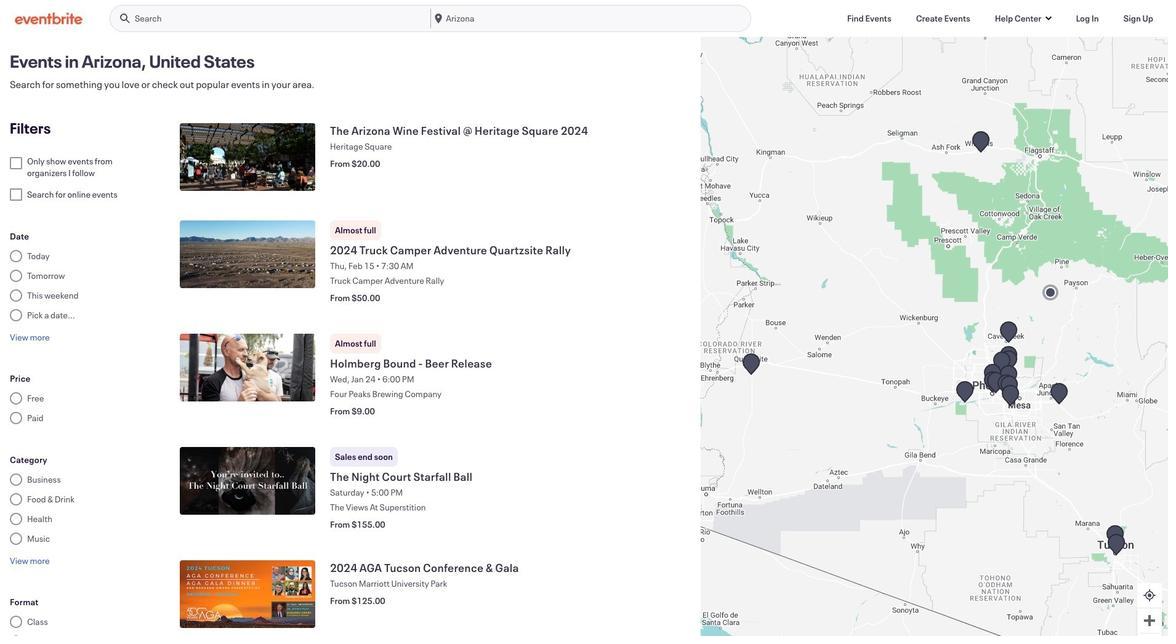 Task type: describe. For each thing, give the bounding box(es) containing it.
sign up element
[[1124, 12, 1154, 25]]

2024 truck camper adventure quartzsite rally primary image image
[[180, 220, 315, 288]]

eventbrite image
[[15, 12, 83, 25]]

2 view more element from the top
[[10, 555, 50, 567]]

holmberg bound - beer release primary image image
[[180, 334, 315, 402]]



Task type: vqa. For each thing, say whether or not it's contained in the screenshot.
the rightmost /
no



Task type: locate. For each thing, give the bounding box(es) containing it.
find events element
[[847, 12, 892, 25]]

2024 aga tucson conference & gala primary image image
[[180, 560, 315, 628]]

1 view more element from the top
[[10, 331, 50, 343]]

the night court starfall ball primary image image
[[180, 447, 315, 515]]

create events element
[[916, 12, 970, 25]]

log in element
[[1076, 12, 1099, 25]]

map region
[[701, 37, 1168, 636]]

0 vertical spatial view more element
[[10, 331, 50, 343]]

the arizona wine festival @ heritage square 2024 primary image image
[[180, 123, 315, 191]]

view more element
[[10, 331, 50, 343], [10, 555, 50, 567]]

1 vertical spatial view more element
[[10, 555, 50, 567]]



